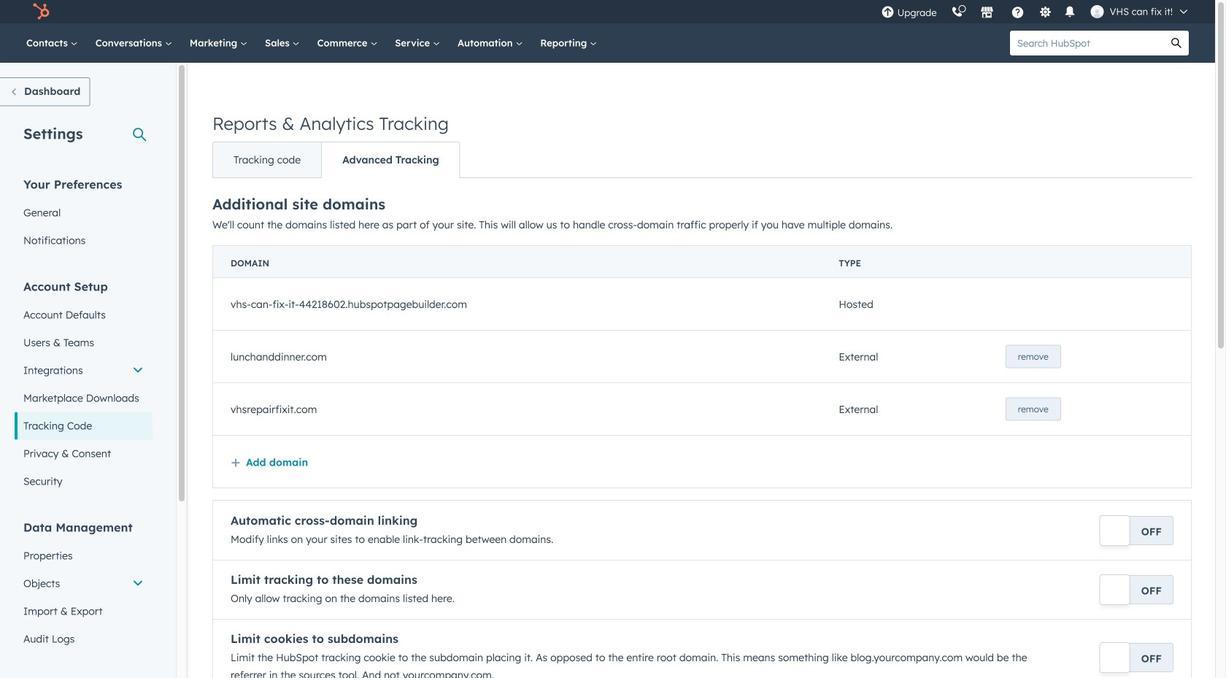 Task type: describe. For each thing, give the bounding box(es) containing it.
your preferences element
[[15, 176, 153, 254]]

marketplaces image
[[981, 7, 994, 20]]

terry turtle image
[[1091, 5, 1104, 18]]



Task type: vqa. For each thing, say whether or not it's contained in the screenshot.
Marketplaces icon
yes



Task type: locate. For each thing, give the bounding box(es) containing it.
Search HubSpot search field
[[1011, 31, 1165, 55]]

menu
[[874, 0, 1198, 23]]

navigation
[[212, 142, 461, 178]]

account setup element
[[15, 279, 153, 495]]

data management element
[[15, 520, 153, 653]]



